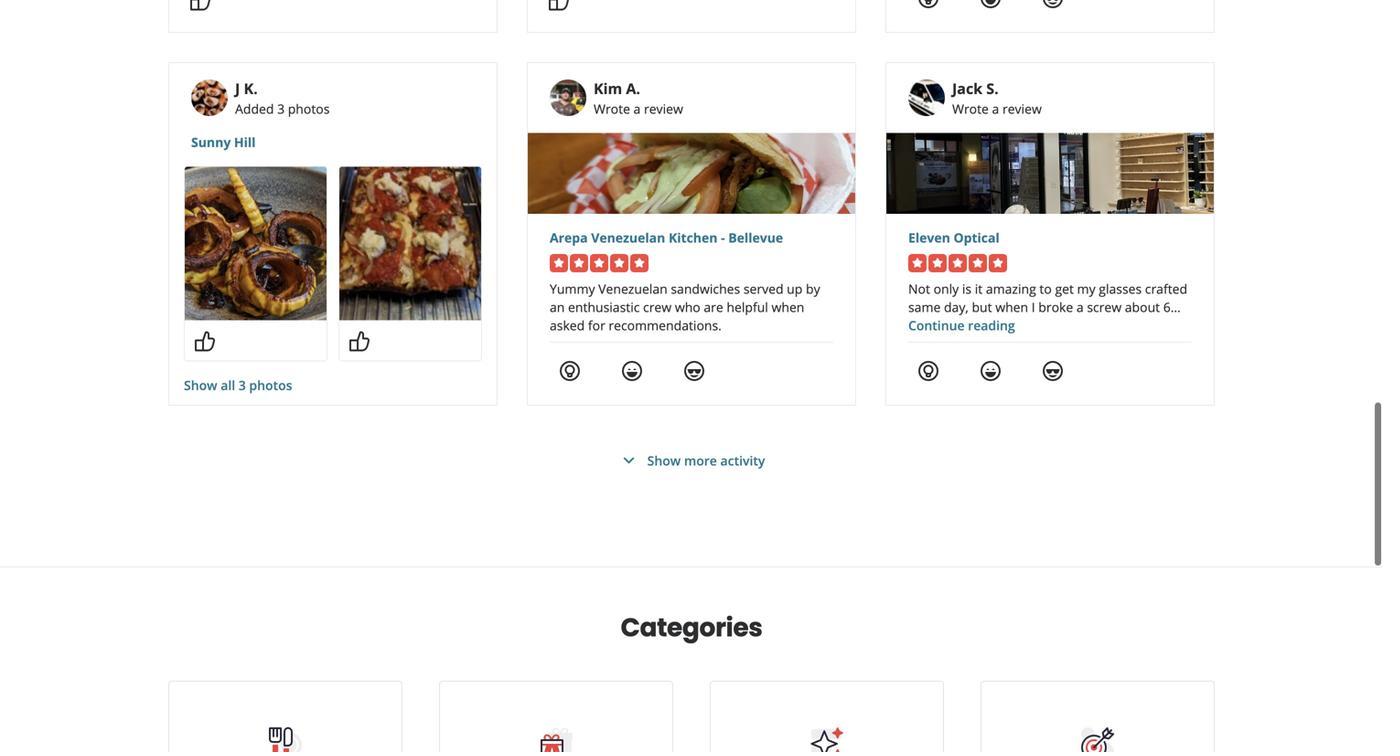 Task type: vqa. For each thing, say whether or not it's contained in the screenshot.
Previous icon for 4
no



Task type: locate. For each thing, give the bounding box(es) containing it.
0 horizontal spatial 24 useful v2 image
[[559, 360, 581, 382]]

jack
[[952, 79, 983, 98]]

1 horizontal spatial wrote
[[952, 100, 989, 118]]

5 star rating image down eleven optical
[[908, 254, 1007, 273]]

review
[[644, 100, 683, 118], [1003, 100, 1042, 118]]

a for a.
[[634, 100, 641, 118]]

wrote inside "kim a. wrote a review"
[[594, 100, 630, 118]]

photos right all
[[249, 377, 292, 394]]

1 horizontal spatial show
[[647, 452, 681, 470]]

by
[[806, 280, 820, 298]]

0 horizontal spatial 5 star rating image
[[550, 254, 649, 273]]

3 right all
[[239, 377, 246, 394]]

1 wrote from the left
[[594, 100, 630, 118]]

a inside "kim a. wrote a review"
[[634, 100, 641, 118]]

1 horizontal spatial like feed item image
[[548, 0, 570, 11]]

1 horizontal spatial open photo lightbox image
[[339, 167, 481, 321]]

3 inside dropdown button
[[239, 377, 246, 394]]

crew
[[643, 299, 672, 316]]

for
[[588, 317, 605, 334]]

24 cool v2 image
[[1042, 0, 1064, 9], [1042, 360, 1064, 382]]

24 useful v2 image for second 24 cool v2 icon from the bottom
[[918, 0, 940, 9]]

24 useful v2 image
[[918, 0, 940, 9], [559, 360, 581, 382]]

sunny hill link
[[191, 133, 475, 151]]

3 right added
[[277, 100, 285, 118]]

a.
[[626, 79, 640, 98]]

1 review from the left
[[644, 100, 683, 118]]

wrote down kim
[[594, 100, 630, 118]]

0 vertical spatial 3
[[277, 100, 285, 118]]

optical
[[954, 229, 1000, 247]]

1 horizontal spatial 5 star rating image
[[908, 254, 1007, 273]]

activity
[[720, 452, 765, 470]]

photos
[[288, 100, 330, 118], [249, 377, 292, 394]]

show
[[184, 377, 217, 394], [647, 452, 681, 470]]

5 star rating image
[[550, 254, 649, 273], [908, 254, 1007, 273]]

arepa
[[550, 229, 588, 247]]

1 vertical spatial 24 useful v2 image
[[559, 360, 581, 382]]

0 vertical spatial 24 cool v2 image
[[1042, 0, 1064, 9]]

a down s.
[[992, 100, 999, 118]]

j k. link
[[235, 79, 258, 98]]

0 vertical spatial show
[[184, 377, 217, 394]]

1 horizontal spatial 24 useful v2 image
[[918, 0, 940, 9]]

24 chevron down v2 image
[[618, 450, 640, 472]]

show inside "button"
[[647, 452, 681, 470]]

photos up sunny hill link
[[288, 100, 330, 118]]

2 wrote from the left
[[952, 100, 989, 118]]

show more activity button
[[618, 450, 765, 472]]

arepa venezuelan kitchen - bellevue
[[550, 229, 783, 247]]

24 funny v2 image down recommendations.
[[621, 360, 643, 382]]

0 horizontal spatial show
[[184, 377, 217, 394]]

an
[[550, 299, 565, 316]]

review inside jack s. wrote a review
[[1003, 100, 1042, 118]]

1 24 cool v2 image from the top
[[1042, 0, 1064, 9]]

a down a.
[[634, 100, 641, 118]]

1 vertical spatial show
[[647, 452, 681, 470]]

1 vertical spatial 3
[[239, 377, 246, 394]]

kim
[[594, 79, 622, 98]]

venezuelan inside yummy venezuelan sandwiches served up by an enthusiastic crew who are helpful when asked for recommendations.
[[598, 280, 668, 298]]

wrote down jack
[[952, 100, 989, 118]]

1 vertical spatial 24 cool v2 image
[[1042, 360, 1064, 382]]

show for show all 3 photos
[[184, 377, 217, 394]]

show inside dropdown button
[[184, 377, 217, 394]]

5 star rating image for jack s.
[[908, 254, 1007, 273]]

0 vertical spatial photos
[[288, 100, 330, 118]]

served
[[744, 280, 784, 298]]

24 funny v2 image down reading
[[980, 360, 1002, 382]]

show all 3 photos
[[184, 377, 292, 394]]

venezuelan up crew
[[598, 280, 668, 298]]

sandwiches
[[671, 280, 740, 298]]

3
[[277, 100, 285, 118], [239, 377, 246, 394]]

1 vertical spatial like feed item image
[[349, 331, 371, 353]]

j k. added 3 photos
[[235, 79, 330, 118]]

open photo lightbox image
[[185, 167, 327, 321], [339, 167, 481, 321]]

reading
[[968, 317, 1015, 334]]

0 horizontal spatial 3
[[239, 377, 246, 394]]

photo of j k. image
[[191, 80, 228, 116]]

2 review from the left
[[1003, 100, 1042, 118]]

eleven
[[908, 229, 950, 247]]

0 vertical spatial venezuelan
[[591, 229, 665, 247]]

1 horizontal spatial review
[[1003, 100, 1042, 118]]

1 a from the left
[[634, 100, 641, 118]]

enthusiastic
[[568, 299, 640, 316]]

0 vertical spatial 24 useful v2 image
[[918, 0, 940, 9]]

0 horizontal spatial review
[[644, 100, 683, 118]]

s.
[[986, 79, 999, 98]]

wrote
[[594, 100, 630, 118], [952, 100, 989, 118]]

0 horizontal spatial wrote
[[594, 100, 630, 118]]

wrote for jack
[[952, 100, 989, 118]]

continue reading button
[[908, 317, 1015, 334]]

when
[[772, 299, 804, 316]]

like feed item image
[[548, 0, 570, 11], [349, 331, 371, 353]]

like feed item image
[[189, 0, 211, 11], [194, 331, 216, 353]]

1 vertical spatial photos
[[249, 377, 292, 394]]

recommendations.
[[609, 317, 722, 334]]

review for s.
[[1003, 100, 1042, 118]]

2 5 star rating image from the left
[[908, 254, 1007, 273]]

bellevue
[[728, 229, 783, 247]]

show right 24 chevron down v2 icon
[[647, 452, 681, 470]]

1 5 star rating image from the left
[[550, 254, 649, 273]]

0 horizontal spatial a
[[634, 100, 641, 118]]

a
[[634, 100, 641, 118], [992, 100, 999, 118]]

24 funny v2 image
[[980, 0, 1002, 9], [621, 360, 643, 382], [980, 360, 1002, 382]]

review inside "kim a. wrote a review"
[[644, 100, 683, 118]]

1 vertical spatial venezuelan
[[598, 280, 668, 298]]

1 horizontal spatial a
[[992, 100, 999, 118]]

0 horizontal spatial open photo lightbox image
[[185, 167, 327, 321]]

24 cool v2 image
[[683, 360, 705, 382]]

venezuelan right arepa
[[591, 229, 665, 247]]

5 star rating image up yummy
[[550, 254, 649, 273]]

1 horizontal spatial 3
[[277, 100, 285, 118]]

-
[[721, 229, 725, 247]]

kim a. link
[[594, 79, 640, 98]]

2 24 cool v2 image from the top
[[1042, 360, 1064, 382]]

2 a from the left
[[992, 100, 999, 118]]

are
[[704, 299, 723, 316]]

more
[[684, 452, 717, 470]]

yummy
[[550, 280, 595, 298]]

wrote inside jack s. wrote a review
[[952, 100, 989, 118]]

a inside jack s. wrote a review
[[992, 100, 999, 118]]

show left all
[[184, 377, 217, 394]]

1 vertical spatial like feed item image
[[194, 331, 216, 353]]

jack s. wrote a review
[[952, 79, 1042, 118]]

5 star rating image for kim a.
[[550, 254, 649, 273]]

venezuelan
[[591, 229, 665, 247], [598, 280, 668, 298]]



Task type: describe. For each thing, give the bounding box(es) containing it.
all
[[221, 377, 235, 394]]

kitchen
[[669, 229, 718, 247]]

arepa venezuelan kitchen - bellevue link
[[550, 229, 833, 247]]

venezuelan for yummy
[[598, 280, 668, 298]]

0 vertical spatial like feed item image
[[189, 0, 211, 11]]

show all 3 photos button
[[184, 376, 292, 395]]

asked
[[550, 317, 585, 334]]

24 useful v2 image
[[918, 360, 940, 382]]

venezuelan for arepa
[[591, 229, 665, 247]]

0 horizontal spatial like feed item image
[[349, 331, 371, 353]]

photo of jack s. image
[[908, 80, 945, 116]]

24 funny v2 image for jack s.
[[980, 360, 1002, 382]]

sunny hill
[[191, 134, 256, 151]]

eleven optical
[[908, 229, 1000, 247]]

who
[[675, 299, 701, 316]]

photos inside dropdown button
[[249, 377, 292, 394]]

up
[[787, 280, 803, 298]]

categories
[[621, 610, 762, 646]]

hill
[[234, 134, 256, 151]]

jack s. link
[[952, 79, 999, 98]]

2 open photo lightbox image from the left
[[339, 167, 481, 321]]

3 inside j k. added 3 photos
[[277, 100, 285, 118]]

1 open photo lightbox image from the left
[[185, 167, 327, 321]]

0 vertical spatial like feed item image
[[548, 0, 570, 11]]

show for show more activity
[[647, 452, 681, 470]]

category navigation section navigation
[[150, 568, 1233, 753]]

photo of kim a. image
[[550, 80, 586, 116]]

show more activity
[[647, 452, 765, 470]]

sunny
[[191, 134, 231, 151]]

added
[[235, 100, 274, 118]]

24 funny v2 image for kim a.
[[621, 360, 643, 382]]

helpful
[[727, 299, 768, 316]]

continue
[[908, 317, 965, 334]]

photos inside j k. added 3 photos
[[288, 100, 330, 118]]

yummy venezuelan sandwiches served up by an enthusiastic crew who are helpful when asked for recommendations.
[[550, 280, 820, 334]]

24 useful v2 image for 24 cool v2 image
[[559, 360, 581, 382]]

explore recent activity section section
[[154, 0, 1230, 567]]

review for a.
[[644, 100, 683, 118]]

wrote for kim
[[594, 100, 630, 118]]

a for s.
[[992, 100, 999, 118]]

24 funny v2 image up s.
[[980, 0, 1002, 9]]

kim a. wrote a review
[[594, 79, 683, 118]]

k.
[[244, 79, 258, 98]]

continue reading
[[908, 317, 1015, 334]]

eleven optical link
[[908, 229, 1192, 247]]

j
[[235, 79, 240, 98]]



